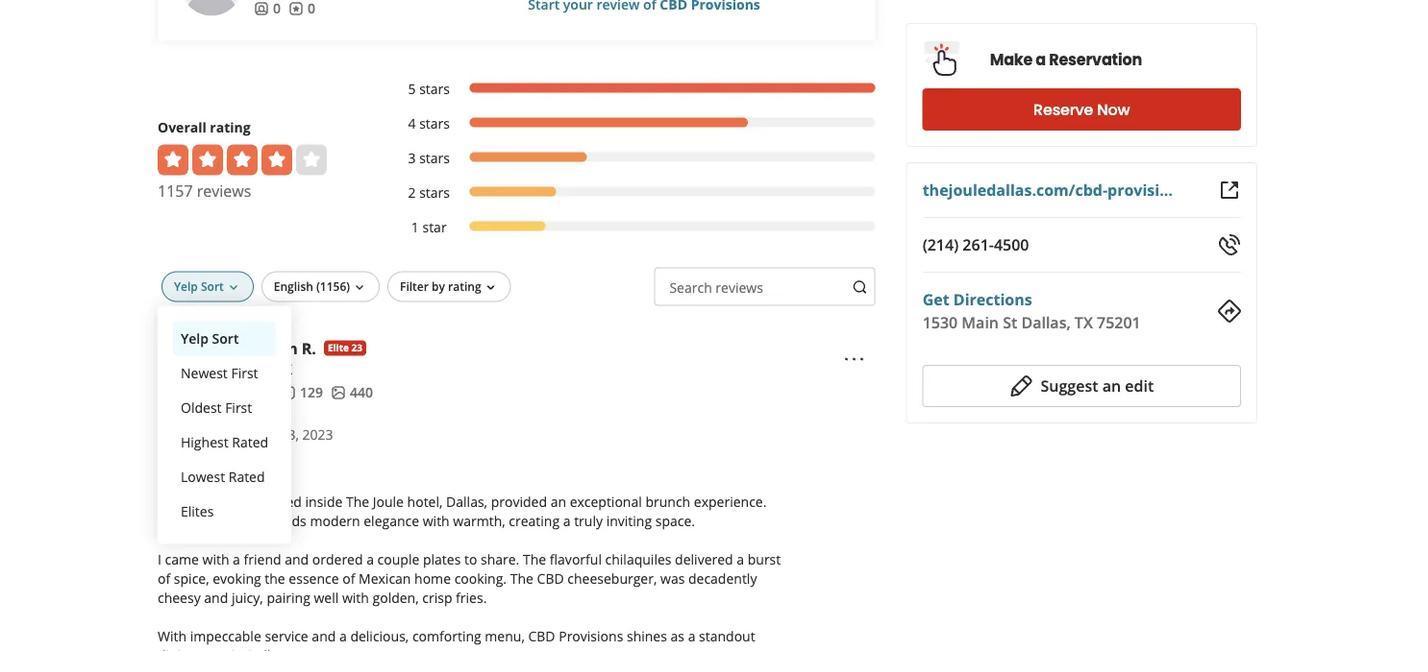 Task type: describe. For each thing, give the bounding box(es) containing it.
3
[[408, 149, 416, 168]]

an inside cbd provisions, tucked inside the joule hotel, dallas, provided an exceptional brunch experience. the atmosphere blends modern elegance with warmth, creating a truly inviting space.
[[551, 493, 566, 511]]

reviews for 1157 reviews
[[197, 181, 251, 201]]

search reviews
[[670, 279, 763, 297]]

thejouledallas.com/cbd-provisi…
[[923, 180, 1173, 200]]

delicious,
[[350, 628, 409, 646]]

filter by rating button
[[388, 272, 511, 303]]

menu image
[[843, 348, 866, 371]]

was
[[661, 570, 685, 588]]

2 stars
[[408, 184, 450, 202]]

filter reviews by 2 stars rating element
[[388, 183, 876, 203]]

dallas.
[[246, 647, 288, 652]]

provisions,
[[188, 493, 256, 511]]

chilaquiles
[[605, 551, 672, 569]]

cbd provisions, tucked inside the joule hotel, dallas, provided an exceptional brunch experience. the atmosphere blends modern elegance with warmth, creating a truly inviting space.
[[158, 493, 767, 530]]

search image
[[853, 280, 868, 295]]

juicy,
[[232, 589, 263, 607]]

4
[[408, 115, 416, 133]]

1
[[411, 218, 419, 237]]

thejouledallas.com/cbd-
[[923, 180, 1108, 200]]

evoking
[[213, 570, 261, 588]]

make a reservation
[[990, 49, 1142, 71]]

filter
[[400, 279, 429, 294]]

a inside cbd provisions, tucked inside the joule hotel, dallas, provided an exceptional brunch experience. the atmosphere blends modern elegance with warmth, creating a truly inviting space.
[[563, 512, 571, 530]]

reviews element for topmost friends element
[[288, 0, 315, 18]]

cbd inside cbd provisions, tucked inside the joule hotel, dallas, provided an exceptional brunch experience. the atmosphere blends modern elegance with warmth, creating a truly inviting space.
[[158, 493, 185, 511]]

home
[[415, 570, 451, 588]]

truly
[[574, 512, 603, 530]]

highest
[[181, 434, 228, 452]]

tx inside get directions 1530 main st dallas, tx 75201
[[1075, 313, 1093, 333]]

a left burst
[[737, 551, 744, 569]]

cbd inside the i came with a friend and ordered a couple plates to share. the flavorful chilaquiles delivered a burst of spice, evoking the essence of mexican home cooking. the cbd cheeseburger, was decadently cheesy and juicy, pairing well with golden, crisp fries.
[[537, 570, 564, 588]]

as
[[671, 628, 685, 646]]

solomon r.
[[231, 338, 316, 359]]

23
[[351, 342, 362, 355]]

yelp sort button
[[162, 272, 254, 303]]

0 horizontal spatial and
[[204, 589, 228, 607]]

3,
[[288, 426, 299, 444]]

with inside cbd provisions, tucked inside the joule hotel, dallas, provided an exceptional brunch experience. the atmosphere blends modern elegance with warmth, creating a truly inviting space.
[[423, 512, 450, 530]]

yelp sort button
[[173, 322, 276, 356]]

filter by rating
[[400, 279, 481, 294]]

2 vertical spatial with
[[342, 589, 369, 607]]

75201
[[1097, 313, 1141, 333]]

with
[[158, 628, 187, 646]]

300
[[250, 384, 273, 402]]

highest rated
[[181, 434, 268, 452]]

oldest first button
[[173, 391, 276, 426]]

blends
[[264, 512, 307, 530]]

with impeccable service and a delicious, comforting menu, cbd provisions shines as a standout dining spot in dallas.
[[158, 628, 755, 652]]

provided
[[491, 493, 547, 511]]

jul 3, 2023
[[269, 426, 333, 444]]

photos
[[187, 456, 226, 472]]

16 chevron down v2 image for filter by rating
[[483, 280, 499, 296]]

0 vertical spatial friends element
[[254, 0, 281, 18]]

well
[[314, 589, 339, 607]]

dining
[[158, 647, 197, 652]]

overall rating
[[158, 118, 251, 137]]

overall
[[158, 118, 206, 137]]

make
[[990, 49, 1033, 71]]

directions
[[954, 289, 1032, 310]]

1157
[[158, 181, 193, 201]]

sort for yelp sort button
[[212, 330, 239, 348]]

the up i
[[158, 512, 181, 530]]

austin,
[[231, 361, 274, 379]]

service
[[265, 628, 308, 646]]

inviting
[[606, 512, 652, 530]]

suggest an edit
[[1041, 376, 1154, 397]]

inside
[[305, 493, 343, 511]]

24 directions v2 image
[[1218, 300, 1241, 323]]

filter reviews by 1 star rating element
[[388, 218, 876, 237]]

0 vertical spatial rating
[[210, 118, 251, 137]]

cbd inside the with impeccable service and a delicious, comforting menu, cbd provisions shines as a standout dining spot in dallas.
[[528, 628, 555, 646]]

yelp for yelp sort dropdown button
[[174, 279, 198, 294]]

an inside button
[[1103, 376, 1121, 397]]

261-
[[963, 235, 994, 255]]

photos element
[[331, 383, 373, 403]]

1157 reviews
[[158, 181, 251, 201]]

star
[[423, 218, 447, 237]]

4 star rating image for jul 3, 2023
[[158, 426, 262, 445]]

comforting
[[412, 628, 481, 646]]

16 friends v2 image for topmost friends element
[[254, 1, 269, 16]]

2 for 2 photos
[[177, 456, 184, 472]]

oldest first
[[181, 399, 252, 418]]

delivered
[[675, 551, 733, 569]]

reservation
[[1049, 49, 1142, 71]]

space.
[[656, 512, 695, 530]]

2023
[[302, 426, 333, 444]]

1530
[[923, 313, 958, 333]]

sort for yelp sort dropdown button
[[201, 279, 224, 294]]

16 chevron down v2 image
[[352, 280, 367, 296]]

stars for 4 stars
[[419, 115, 450, 133]]

reserve now
[[1034, 99, 1130, 121]]

yelp sort for yelp sort dropdown button
[[174, 279, 224, 294]]

experience.
[[694, 493, 767, 511]]

0 horizontal spatial with
[[202, 551, 229, 569]]

standout
[[699, 628, 755, 646]]

i
[[158, 551, 161, 569]]

rated for lowest rated
[[229, 469, 265, 487]]

reviews element for friends element containing 300
[[281, 383, 323, 403]]

tucked
[[260, 493, 302, 511]]

elite
[[328, 342, 349, 355]]

english
[[274, 279, 313, 294]]

golden,
[[373, 589, 419, 607]]

1 star
[[411, 218, 447, 237]]

provisions
[[559, 628, 623, 646]]

24 phone v2 image
[[1218, 234, 1241, 257]]

mexican
[[359, 570, 411, 588]]

2 of from the left
[[342, 570, 355, 588]]

a right make
[[1036, 49, 1046, 71]]

warmth,
[[453, 512, 506, 530]]

filter reviews by 5 stars rating element
[[388, 80, 876, 99]]

2 photos
[[177, 456, 226, 472]]

lowest rated button
[[173, 460, 276, 495]]

i came with a friend and ordered a couple plates to share. the flavorful chilaquiles delivered a burst of spice, evoking the essence of mexican home cooking. the cbd cheeseburger, was decadently cheesy and juicy, pairing well with golden, crisp fries.
[[158, 551, 781, 607]]

reserve
[[1034, 99, 1094, 121]]

16 photos v2 image
[[331, 386, 346, 401]]

oldest
[[181, 399, 222, 418]]

essence
[[289, 570, 339, 588]]

first for newest first
[[231, 365, 258, 383]]

the right share.
[[523, 551, 546, 569]]



Task type: locate. For each thing, give the bounding box(es) containing it.
tx inside elite 23 austin, tx
[[277, 361, 292, 379]]

stars
[[419, 80, 450, 98], [419, 115, 450, 133], [419, 149, 450, 168], [419, 184, 450, 202]]

2 down the 3
[[408, 184, 416, 202]]

rated left jul
[[232, 434, 268, 452]]

4 star rating image down oldest first
[[158, 426, 262, 445]]

  text field
[[654, 268, 876, 306]]

0 horizontal spatial 16 chevron down v2 image
[[226, 280, 241, 296]]

4 star rating image up 1157 reviews
[[158, 145, 327, 176]]

0 vertical spatial 2
[[408, 184, 416, 202]]

0 vertical spatial with
[[423, 512, 450, 530]]

cbd down 'lowest'
[[158, 493, 185, 511]]

24 pencil v2 image
[[1010, 375, 1033, 398]]

with right well
[[342, 589, 369, 607]]

first
[[231, 365, 258, 383], [225, 399, 252, 418]]

stars for 2 stars
[[419, 184, 450, 202]]

1 vertical spatial cbd
[[537, 570, 564, 588]]

a left delicious,
[[339, 628, 347, 646]]

2 stars from the top
[[419, 115, 450, 133]]

1 vertical spatial dallas,
[[446, 493, 488, 511]]

cbd right menu,
[[528, 628, 555, 646]]

2 horizontal spatial with
[[423, 512, 450, 530]]

couple
[[378, 551, 420, 569]]

an
[[1103, 376, 1121, 397], [551, 493, 566, 511]]

1 vertical spatial reviews
[[716, 279, 763, 297]]

1 horizontal spatial tx
[[1075, 313, 1093, 333]]

suggest an edit button
[[923, 365, 1241, 408]]

yelp sort inside yelp sort button
[[181, 330, 239, 348]]

16 friends v2 image for friends element containing 300
[[231, 386, 246, 401]]

a right as
[[688, 628, 696, 646]]

16 chevron down v2 image inside yelp sort dropdown button
[[226, 280, 241, 296]]

pairing
[[267, 589, 310, 607]]

rating inside filter by rating dropdown button
[[448, 279, 481, 294]]

sort inside yelp sort dropdown button
[[201, 279, 224, 294]]

2 4 star rating image from the top
[[158, 426, 262, 445]]

0 vertical spatial yelp
[[174, 279, 198, 294]]

of down i
[[158, 570, 170, 588]]

0 vertical spatial 16 review v2 image
[[288, 1, 304, 16]]

1 vertical spatial yelp sort
[[181, 330, 239, 348]]

1 horizontal spatial 16 chevron down v2 image
[[483, 280, 499, 296]]

16 review v2 image
[[288, 1, 304, 16], [281, 386, 296, 401]]

get directions 1530 main st dallas, tx 75201
[[923, 289, 1141, 333]]

0 vertical spatial first
[[231, 365, 258, 383]]

stars right 4
[[419, 115, 450, 133]]

3 stars
[[408, 149, 450, 168]]

solomon r. link
[[231, 338, 316, 359]]

jul
[[269, 426, 285, 444]]

shines
[[627, 628, 667, 646]]

lowest rated
[[181, 469, 265, 487]]

newest first
[[181, 365, 258, 383]]

3 stars from the top
[[419, 149, 450, 168]]

rating right by
[[448, 279, 481, 294]]

1 vertical spatial rating
[[448, 279, 481, 294]]

menu,
[[485, 628, 525, 646]]

reviews for search reviews
[[716, 279, 763, 297]]

elites
[[181, 503, 214, 521]]

2 vertical spatial cbd
[[528, 628, 555, 646]]

to
[[464, 551, 477, 569]]

of
[[158, 570, 170, 588], [342, 570, 355, 588]]

reviews right 1157
[[197, 181, 251, 201]]

english (1156)
[[274, 279, 350, 294]]

yelp up newest
[[181, 330, 209, 348]]

of down ordered
[[342, 570, 355, 588]]

1 4 star rating image from the top
[[158, 145, 327, 176]]

photo of solomon r. image
[[158, 339, 219, 401]]

1 vertical spatial 4 star rating image
[[158, 426, 262, 445]]

tx
[[1075, 313, 1093, 333], [277, 361, 292, 379]]

1 stars from the top
[[419, 80, 450, 98]]

yelp sort inside yelp sort dropdown button
[[174, 279, 224, 294]]

0 horizontal spatial 16 friends v2 image
[[231, 386, 246, 401]]

yelp inside dropdown button
[[174, 279, 198, 294]]

tx left the 75201 at the right of the page
[[1075, 313, 1093, 333]]

1 vertical spatial reviews element
[[281, 383, 323, 403]]

joule
[[373, 493, 404, 511]]

stars inside "element"
[[419, 80, 450, 98]]

filter reviews by 3 stars rating element
[[388, 149, 876, 168]]

tx down solomon r.
[[277, 361, 292, 379]]

0 vertical spatial cbd
[[158, 493, 185, 511]]

solomon
[[231, 338, 298, 359]]

1 vertical spatial first
[[225, 399, 252, 418]]

1 vertical spatial yelp
[[181, 330, 209, 348]]

4 star rating image
[[158, 145, 327, 176], [158, 426, 262, 445]]

a up 'mexican'
[[367, 551, 374, 569]]

1 vertical spatial rated
[[229, 469, 265, 487]]

reserve now link
[[923, 88, 1241, 131]]

2 photos link
[[177, 456, 226, 472]]

4 star rating image for 1157 reviews
[[158, 145, 327, 176]]

newest
[[181, 365, 228, 383]]

1 horizontal spatial with
[[342, 589, 369, 607]]

stars for 3 stars
[[419, 149, 450, 168]]

impeccable
[[190, 628, 261, 646]]

16 chevron down v2 image for yelp sort
[[226, 280, 241, 296]]

and right service
[[312, 628, 336, 646]]

16 review v2 image for friends element containing 300
[[281, 386, 296, 401]]

1 horizontal spatial an
[[1103, 376, 1121, 397]]

16 chevron down v2 image up yelp sort button
[[226, 280, 241, 296]]

1 horizontal spatial 16 friends v2 image
[[254, 1, 269, 16]]

and
[[285, 551, 309, 569], [204, 589, 228, 607], [312, 628, 336, 646]]

1 vertical spatial sort
[[212, 330, 239, 348]]

0 horizontal spatial of
[[158, 570, 170, 588]]

cooking.
[[454, 570, 507, 588]]

elegance
[[364, 512, 419, 530]]

1 of from the left
[[158, 570, 170, 588]]

1 vertical spatial with
[[202, 551, 229, 569]]

1 vertical spatial and
[[204, 589, 228, 607]]

dallas, inside cbd provisions, tucked inside the joule hotel, dallas, provided an exceptional brunch experience. the atmosphere blends modern elegance with warmth, creating a truly inviting space.
[[446, 493, 488, 511]]

5
[[408, 80, 416, 98]]

0 vertical spatial and
[[285, 551, 309, 569]]

edit
[[1125, 376, 1154, 397]]

cbd
[[158, 493, 185, 511], [537, 570, 564, 588], [528, 628, 555, 646]]

2 for 2 stars
[[408, 184, 416, 202]]

0 vertical spatial 4 star rating image
[[158, 145, 327, 176]]

stars right 5
[[419, 80, 450, 98]]

1 horizontal spatial and
[[285, 551, 309, 569]]

sort up newest first button on the left of page
[[212, 330, 239, 348]]

with down hotel,
[[423, 512, 450, 530]]

(1156)
[[316, 279, 350, 294]]

0 horizontal spatial rating
[[210, 118, 251, 137]]

dallas, up warmth,
[[446, 493, 488, 511]]

rating right overall
[[210, 118, 251, 137]]

yelp up yelp sort button
[[174, 279, 198, 294]]

filter reviews by 4 stars rating element
[[388, 114, 876, 133]]

129
[[300, 384, 323, 402]]

highest rated button
[[173, 426, 276, 460]]

1 vertical spatial tx
[[277, 361, 292, 379]]

4 stars
[[408, 115, 450, 133]]

0 horizontal spatial an
[[551, 493, 566, 511]]

st
[[1003, 313, 1018, 333]]

yelp inside button
[[181, 330, 209, 348]]

yelp sort
[[174, 279, 224, 294], [181, 330, 239, 348]]

friends element
[[254, 0, 281, 18], [231, 383, 273, 403]]

sort inside yelp sort button
[[212, 330, 239, 348]]

friends element containing 300
[[231, 383, 273, 403]]

16 review v2 image for topmost friends element
[[288, 1, 304, 16]]

spot
[[200, 647, 228, 652]]

4 stars from the top
[[419, 184, 450, 202]]

1 vertical spatial an
[[551, 493, 566, 511]]

0 horizontal spatial dallas,
[[446, 493, 488, 511]]

1 16 chevron down v2 image from the left
[[226, 280, 241, 296]]

1 horizontal spatial 2
[[408, 184, 416, 202]]

atmosphere
[[184, 512, 261, 530]]

1 vertical spatial 16 review v2 image
[[281, 386, 296, 401]]

440
[[350, 384, 373, 402]]

an up creating
[[551, 493, 566, 511]]

in
[[231, 647, 243, 652]]

2 horizontal spatial and
[[312, 628, 336, 646]]

burst
[[748, 551, 781, 569]]

with up "evoking" at bottom left
[[202, 551, 229, 569]]

and down "evoking" at bottom left
[[204, 589, 228, 607]]

0 vertical spatial tx
[[1075, 313, 1093, 333]]

a left truly
[[563, 512, 571, 530]]

creating
[[509, 512, 560, 530]]

0 vertical spatial an
[[1103, 376, 1121, 397]]

dallas, inside get directions 1530 main st dallas, tx 75201
[[1022, 313, 1071, 333]]

yelp
[[174, 279, 198, 294], [181, 330, 209, 348]]

0 vertical spatial rated
[[232, 434, 268, 452]]

0 vertical spatial reviews
[[197, 181, 251, 201]]

first for oldest first
[[225, 399, 252, 418]]

suggest
[[1041, 376, 1099, 397]]

reviews
[[197, 181, 251, 201], [716, 279, 763, 297]]

share.
[[481, 551, 520, 569]]

rated for highest rated
[[232, 434, 268, 452]]

4500
[[994, 235, 1029, 255]]

1 horizontal spatial rating
[[448, 279, 481, 294]]

2
[[408, 184, 416, 202], [177, 456, 184, 472]]

2 16 chevron down v2 image from the left
[[483, 280, 499, 296]]

plates
[[423, 551, 461, 569]]

0 horizontal spatial reviews
[[197, 181, 251, 201]]

spice,
[[174, 570, 209, 588]]

sort up yelp sort button
[[201, 279, 224, 294]]

first up 'highest rated' button
[[225, 399, 252, 418]]

cheesy
[[158, 589, 201, 607]]

1 vertical spatial friends element
[[231, 383, 273, 403]]

0 horizontal spatial 2
[[177, 456, 184, 472]]

stars right the 3
[[419, 149, 450, 168]]

dallas, right st
[[1022, 313, 1071, 333]]

the down share.
[[510, 570, 534, 588]]

the
[[265, 570, 285, 588]]

0 vertical spatial reviews element
[[288, 0, 315, 18]]

yelp for yelp sort button
[[181, 330, 209, 348]]

an left edit
[[1103, 376, 1121, 397]]

24 external link v2 image
[[1218, 179, 1241, 202]]

1 horizontal spatial reviews
[[716, 279, 763, 297]]

cbd down flavorful
[[537, 570, 564, 588]]

yelp sort for yelp sort button
[[181, 330, 239, 348]]

stars up star on the left top of page
[[419, 184, 450, 202]]

rated up provisions,
[[229, 469, 265, 487]]

a
[[1036, 49, 1046, 71], [563, 512, 571, 530], [233, 551, 240, 569], [367, 551, 374, 569], [737, 551, 744, 569], [339, 628, 347, 646], [688, 628, 696, 646]]

and inside the with impeccable service and a delicious, comforting menu, cbd provisions shines as a standout dining spot in dallas.
[[312, 628, 336, 646]]

(214)
[[923, 235, 959, 255]]

16 chevron down v2 image
[[226, 280, 241, 296], [483, 280, 499, 296]]

and up essence
[[285, 551, 309, 569]]

1 horizontal spatial dallas,
[[1022, 313, 1071, 333]]

lowest
[[181, 469, 225, 487]]

1 horizontal spatial of
[[342, 570, 355, 588]]

a up "evoking" at bottom left
[[233, 551, 240, 569]]

0 vertical spatial 16 friends v2 image
[[254, 1, 269, 16]]

16 friends v2 image
[[254, 1, 269, 16], [231, 386, 246, 401]]

brunch
[[646, 493, 691, 511]]

0 vertical spatial sort
[[201, 279, 224, 294]]

yelp sort up newest
[[181, 330, 239, 348]]

reviews element
[[288, 0, 315, 18], [281, 383, 323, 403]]

the up modern
[[346, 493, 369, 511]]

stars for 5 stars
[[419, 80, 450, 98]]

(214) 261-4500
[[923, 235, 1029, 255]]

0 horizontal spatial tx
[[277, 361, 292, 379]]

16 chevron down v2 image right the 'filter by rating'
[[483, 280, 499, 296]]

0 vertical spatial yelp sort
[[174, 279, 224, 294]]

16 chevron down v2 image inside filter by rating dropdown button
[[483, 280, 499, 296]]

newest first button
[[173, 356, 276, 391]]

rated
[[232, 434, 268, 452], [229, 469, 265, 487]]

the
[[346, 493, 369, 511], [158, 512, 181, 530], [523, 551, 546, 569], [510, 570, 534, 588]]

1 vertical spatial 2
[[177, 456, 184, 472]]

1 vertical spatial 16 friends v2 image
[[231, 386, 246, 401]]

dallas,
[[1022, 313, 1071, 333], [446, 493, 488, 511]]

reviews element containing 129
[[281, 383, 323, 403]]

first up 300
[[231, 365, 258, 383]]

0 vertical spatial dallas,
[[1022, 313, 1071, 333]]

2 vertical spatial and
[[312, 628, 336, 646]]

yelp sort up yelp sort button
[[174, 279, 224, 294]]

provisi…
[[1108, 180, 1173, 200]]

reviews right search
[[716, 279, 763, 297]]

get
[[923, 289, 950, 310]]

search
[[670, 279, 712, 297]]

2 left photos
[[177, 456, 184, 472]]

hotel,
[[407, 493, 443, 511]]



Task type: vqa. For each thing, say whether or not it's contained in the screenshot.
'make a reservation'
yes



